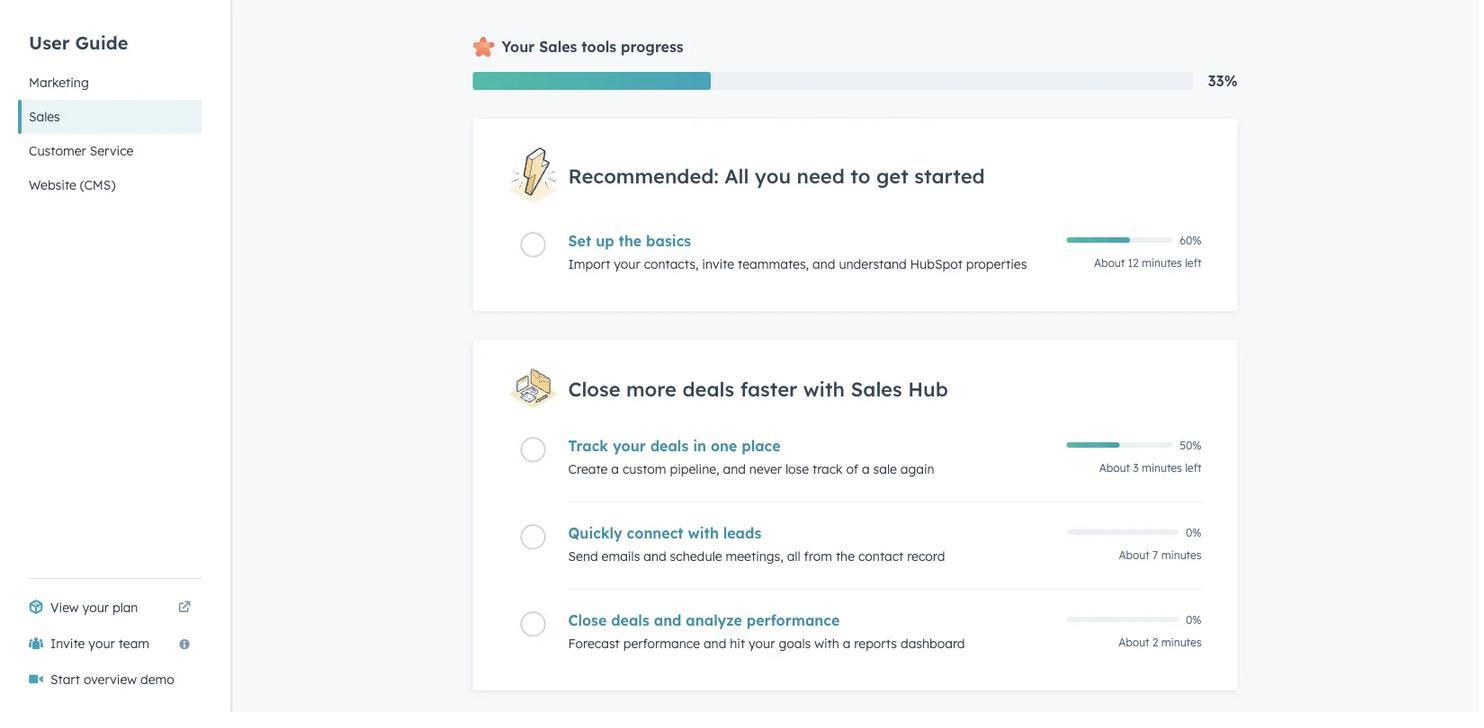 Task type: locate. For each thing, give the bounding box(es) containing it.
start
[[50, 672, 80, 688]]

deals for more
[[682, 376, 734, 401]]

deals inside track your deals in one place create a custom pipeline, and never lose track of a sale again
[[650, 437, 689, 455]]

performance down analyze
[[623, 636, 700, 652]]

sales left hub
[[851, 376, 902, 401]]

connect
[[627, 525, 684, 543]]

1 horizontal spatial a
[[843, 636, 851, 652]]

a
[[611, 462, 619, 477], [862, 462, 870, 477], [843, 636, 851, 652]]

your
[[614, 257, 640, 272], [613, 437, 646, 455], [82, 600, 109, 616], [88, 636, 115, 652], [749, 636, 775, 652]]

link opens in a new window image
[[178, 597, 191, 619], [178, 602, 191, 615]]

0 vertical spatial 0%
[[1186, 526, 1202, 540]]

0 vertical spatial left
[[1185, 257, 1202, 270]]

your sales tools progress
[[502, 38, 684, 56]]

one
[[711, 437, 737, 455]]

service
[[90, 143, 134, 159]]

minutes right 3 at bottom right
[[1142, 462, 1182, 475]]

1 vertical spatial [object object] complete progress bar
[[1067, 443, 1120, 448]]

in
[[693, 437, 706, 455]]

track
[[813, 462, 843, 477]]

progress
[[621, 38, 684, 56]]

0 horizontal spatial performance
[[623, 636, 700, 652]]

sales up customer
[[29, 109, 60, 125]]

about
[[1094, 257, 1125, 270], [1099, 462, 1130, 475], [1119, 549, 1150, 562], [1119, 636, 1149, 650]]

your left team
[[88, 636, 115, 652]]

and left hit
[[704, 636, 726, 652]]

your inside button
[[88, 636, 115, 652]]

website (cms)
[[29, 177, 116, 193]]

a left reports
[[843, 636, 851, 652]]

[object object] complete progress bar up about 3 minutes left
[[1067, 443, 1120, 448]]

faster
[[740, 376, 798, 401]]

1 vertical spatial 0%
[[1186, 613, 1202, 627]]

3
[[1133, 462, 1139, 475]]

1 horizontal spatial sales
[[539, 38, 577, 56]]

left down 50%
[[1185, 462, 1202, 475]]

your inside track your deals in one place create a custom pipeline, and never lose track of a sale again
[[613, 437, 646, 455]]

with right faster
[[803, 376, 845, 401]]

2 vertical spatial sales
[[851, 376, 902, 401]]

your down up
[[614, 257, 640, 272]]

deals left the "in" on the left bottom of page
[[650, 437, 689, 455]]

deals up forecast
[[611, 612, 650, 630]]

2 close from the top
[[568, 612, 607, 630]]

1 vertical spatial deals
[[650, 437, 689, 455]]

and left analyze
[[654, 612, 682, 630]]

1 vertical spatial the
[[836, 549, 855, 565]]

1 vertical spatial sales
[[29, 109, 60, 125]]

a right of
[[862, 462, 870, 477]]

0% for quickly connect with leads
[[1186, 526, 1202, 540]]

with up schedule
[[688, 525, 719, 543]]

tools
[[582, 38, 617, 56]]

minutes for quickly connect with leads
[[1161, 549, 1202, 562]]

[object object] complete progress bar up the 12
[[1067, 238, 1130, 243]]

and down set up the basics "button"
[[813, 257, 835, 272]]

0 vertical spatial performance
[[747, 612, 840, 630]]

minutes right the 12
[[1142, 257, 1182, 270]]

1 vertical spatial close
[[568, 612, 607, 630]]

0 vertical spatial close
[[568, 376, 620, 401]]

you
[[755, 163, 791, 188]]

about left 3 at bottom right
[[1099, 462, 1130, 475]]

close for close deals and analyze performance forecast performance and hit your goals with a reports dashboard
[[568, 612, 607, 630]]

2 0% from the top
[[1186, 613, 1202, 627]]

0 vertical spatial the
[[619, 232, 642, 250]]

close left more on the left bottom of the page
[[568, 376, 620, 401]]

and
[[813, 257, 835, 272], [723, 462, 746, 477], [644, 549, 667, 565], [654, 612, 682, 630], [704, 636, 726, 652]]

left down 60% at the top of page
[[1185, 257, 1202, 270]]

customer service
[[29, 143, 134, 159]]

left for set up the basics
[[1185, 257, 1202, 270]]

sales button
[[18, 100, 202, 134]]

your inside close deals and analyze performance forecast performance and hit your goals with a reports dashboard
[[749, 636, 775, 652]]

your for team
[[88, 636, 115, 652]]

60%
[[1180, 234, 1202, 247]]

close inside close deals and analyze performance forecast performance and hit your goals with a reports dashboard
[[568, 612, 607, 630]]

2
[[1152, 636, 1158, 650]]

deals
[[682, 376, 734, 401], [650, 437, 689, 455], [611, 612, 650, 630]]

minutes right 2
[[1161, 636, 1202, 650]]

0 vertical spatial deals
[[682, 376, 734, 401]]

performance
[[747, 612, 840, 630], [623, 636, 700, 652]]

the right up
[[619, 232, 642, 250]]

left
[[1185, 257, 1202, 270], [1185, 462, 1202, 475]]

0% for close deals and analyze performance
[[1186, 613, 1202, 627]]

and down one
[[723, 462, 746, 477]]

deals right more on the left bottom of the page
[[682, 376, 734, 401]]

set up the basics button
[[568, 232, 1056, 250]]

close deals and analyze performance forecast performance and hit your goals with a reports dashboard
[[568, 612, 965, 652]]

basics
[[646, 232, 691, 250]]

minutes for close deals and analyze performance
[[1161, 636, 1202, 650]]

2 left from the top
[[1185, 462, 1202, 475]]

and inside track your deals in one place create a custom pipeline, and never lose track of a sale again
[[723, 462, 746, 477]]

plan
[[112, 600, 138, 616]]

1 horizontal spatial performance
[[747, 612, 840, 630]]

0 horizontal spatial a
[[611, 462, 619, 477]]

track your deals in one place button
[[568, 437, 1056, 455]]

about left the 7
[[1119, 549, 1150, 562]]

your for deals
[[613, 437, 646, 455]]

never
[[749, 462, 782, 477]]

performance up goals
[[747, 612, 840, 630]]

all
[[787, 549, 801, 565]]

your left plan
[[82, 600, 109, 616]]

1 horizontal spatial the
[[836, 549, 855, 565]]

0%
[[1186, 526, 1202, 540], [1186, 613, 1202, 627]]

0 vertical spatial [object object] complete progress bar
[[1067, 238, 1130, 243]]

a right create
[[611, 462, 619, 477]]

2 vertical spatial deals
[[611, 612, 650, 630]]

customer service button
[[18, 134, 202, 168]]

1 [object object] complete progress bar from the top
[[1067, 238, 1130, 243]]

your
[[502, 38, 535, 56]]

track your deals in one place create a custom pipeline, and never lose track of a sale again
[[568, 437, 935, 477]]

your right hit
[[749, 636, 775, 652]]

hit
[[730, 636, 745, 652]]

close up forecast
[[568, 612, 607, 630]]

the right from
[[836, 549, 855, 565]]

leads
[[723, 525, 761, 543]]

1 vertical spatial left
[[1185, 462, 1202, 475]]

sales
[[539, 38, 577, 56], [29, 109, 60, 125], [851, 376, 902, 401]]

1 0% from the top
[[1186, 526, 1202, 540]]

with down close deals and analyze performance button
[[815, 636, 839, 652]]

start overview demo link
[[18, 662, 202, 698]]

marketing
[[29, 75, 89, 90]]

[object object] complete progress bar
[[1067, 238, 1130, 243], [1067, 443, 1120, 448]]

about left 2
[[1119, 636, 1149, 650]]

and down connect
[[644, 549, 667, 565]]

user
[[29, 31, 70, 54]]

33%
[[1208, 72, 1238, 90]]

1 close from the top
[[568, 376, 620, 401]]

1 left from the top
[[1185, 257, 1202, 270]]

2 vertical spatial with
[[815, 636, 839, 652]]

left for track your deals in one place
[[1185, 462, 1202, 475]]

minutes right the 7
[[1161, 549, 1202, 562]]

0% up about 2 minutes
[[1186, 613, 1202, 627]]

teammates,
[[738, 257, 809, 272]]

about 2 minutes
[[1119, 636, 1202, 650]]

view
[[50, 600, 79, 616]]

0 horizontal spatial sales
[[29, 109, 60, 125]]

about left the 12
[[1094, 257, 1125, 270]]

overview
[[84, 672, 137, 688]]

about for close deals and analyze performance
[[1119, 636, 1149, 650]]

lose
[[786, 462, 809, 477]]

started
[[914, 163, 985, 188]]

2 link opens in a new window image from the top
[[178, 602, 191, 615]]

0% up about 7 minutes
[[1186, 526, 1202, 540]]

guide
[[75, 31, 128, 54]]

close for close more deals faster with sales hub
[[568, 376, 620, 401]]

marketing button
[[18, 66, 202, 100]]

with inside close deals and analyze performance forecast performance and hit your goals with a reports dashboard
[[815, 636, 839, 652]]

1 vertical spatial with
[[688, 525, 719, 543]]

minutes
[[1142, 257, 1182, 270], [1142, 462, 1182, 475], [1161, 549, 1202, 562], [1161, 636, 1202, 650]]

0 vertical spatial sales
[[539, 38, 577, 56]]

sales right your
[[539, 38, 577, 56]]

user guide views element
[[18, 0, 202, 202]]

close
[[568, 376, 620, 401], [568, 612, 607, 630]]

the
[[619, 232, 642, 250], [836, 549, 855, 565]]

goals
[[779, 636, 811, 652]]

your for plan
[[82, 600, 109, 616]]

with
[[803, 376, 845, 401], [688, 525, 719, 543], [815, 636, 839, 652]]

7
[[1153, 549, 1158, 562]]

meetings,
[[726, 549, 783, 565]]

0 horizontal spatial the
[[619, 232, 642, 250]]

2 [object object] complete progress bar from the top
[[1067, 443, 1120, 448]]

minutes for track your deals in one place
[[1142, 462, 1182, 475]]

your up custom
[[613, 437, 646, 455]]



Task type: vqa. For each thing, say whether or not it's contained in the screenshot.
the rightmost the Press to sort. element
no



Task type: describe. For each thing, give the bounding box(es) containing it.
recommended: all you need to get started
[[568, 163, 985, 188]]

emails
[[602, 549, 640, 565]]

the inside quickly connect with leads send emails and schedule meetings, all from the contact record
[[836, 549, 855, 565]]

import
[[568, 257, 610, 272]]

12
[[1128, 257, 1139, 270]]

with inside quickly connect with leads send emails and schedule meetings, all from the contact record
[[688, 525, 719, 543]]

invite
[[702, 257, 734, 272]]

the inside the set up the basics import your contacts, invite teammates, and understand hubspot properties
[[619, 232, 642, 250]]

a inside close deals and analyze performance forecast performance and hit your goals with a reports dashboard
[[843, 636, 851, 652]]

and inside the set up the basics import your contacts, invite teammates, and understand hubspot properties
[[813, 257, 835, 272]]

place
[[742, 437, 781, 455]]

0 vertical spatial with
[[803, 376, 845, 401]]

invite your team
[[50, 636, 149, 652]]

[object object] complete progress bar for track your deals in one place
[[1067, 443, 1120, 448]]

and inside quickly connect with leads send emails and schedule meetings, all from the contact record
[[644, 549, 667, 565]]

sales inside button
[[29, 109, 60, 125]]

about for quickly connect with leads
[[1119, 549, 1150, 562]]

50%
[[1180, 439, 1202, 452]]

view your plan
[[50, 600, 138, 616]]

send
[[568, 549, 598, 565]]

quickly
[[568, 525, 622, 543]]

close more deals faster with sales hub
[[568, 376, 948, 401]]

minutes for set up the basics
[[1142, 257, 1182, 270]]

to
[[851, 163, 871, 188]]

your sales tools progress progress bar
[[473, 72, 711, 90]]

create
[[568, 462, 608, 477]]

close deals and analyze performance button
[[568, 612, 1056, 630]]

hubspot
[[910, 257, 963, 272]]

invite your team button
[[18, 626, 202, 662]]

invite
[[50, 636, 85, 652]]

record
[[907, 549, 945, 565]]

2 horizontal spatial a
[[862, 462, 870, 477]]

dashboard
[[901, 636, 965, 652]]

properties
[[966, 257, 1027, 272]]

website (cms) button
[[18, 168, 202, 202]]

pipeline,
[[670, 462, 719, 477]]

contact
[[858, 549, 904, 565]]

2 horizontal spatial sales
[[851, 376, 902, 401]]

about 3 minutes left
[[1099, 462, 1202, 475]]

start overview demo
[[50, 672, 174, 688]]

view your plan link
[[18, 590, 202, 626]]

quickly connect with leads send emails and schedule meetings, all from the contact record
[[568, 525, 945, 565]]

team
[[118, 636, 149, 652]]

contacts,
[[644, 257, 699, 272]]

get
[[876, 163, 909, 188]]

hub
[[908, 376, 948, 401]]

need
[[797, 163, 845, 188]]

1 vertical spatial performance
[[623, 636, 700, 652]]

from
[[804, 549, 832, 565]]

customer
[[29, 143, 86, 159]]

set
[[568, 232, 591, 250]]

analyze
[[686, 612, 742, 630]]

about for track your deals in one place
[[1099, 462, 1130, 475]]

understand
[[839, 257, 907, 272]]

deals inside close deals and analyze performance forecast performance and hit your goals with a reports dashboard
[[611, 612, 650, 630]]

track
[[568, 437, 608, 455]]

reports
[[854, 636, 897, 652]]

quickly connect with leads button
[[568, 525, 1056, 543]]

set up the basics import your contacts, invite teammates, and understand hubspot properties
[[568, 232, 1027, 272]]

sale
[[873, 462, 897, 477]]

[object object] complete progress bar for set up the basics
[[1067, 238, 1130, 243]]

schedule
[[670, 549, 722, 565]]

of
[[846, 462, 859, 477]]

about 7 minutes
[[1119, 549, 1202, 562]]

about for set up the basics
[[1094, 257, 1125, 270]]

(cms)
[[80, 177, 116, 193]]

demo
[[140, 672, 174, 688]]

deals for your
[[650, 437, 689, 455]]

custom
[[623, 462, 666, 477]]

again
[[901, 462, 935, 477]]

your inside the set up the basics import your contacts, invite teammates, and understand hubspot properties
[[614, 257, 640, 272]]

forecast
[[568, 636, 620, 652]]

about 12 minutes left
[[1094, 257, 1202, 270]]

user guide
[[29, 31, 128, 54]]

up
[[596, 232, 614, 250]]

website
[[29, 177, 76, 193]]

1 link opens in a new window image from the top
[[178, 597, 191, 619]]

all
[[724, 163, 749, 188]]

more
[[626, 376, 677, 401]]

recommended:
[[568, 163, 719, 188]]



